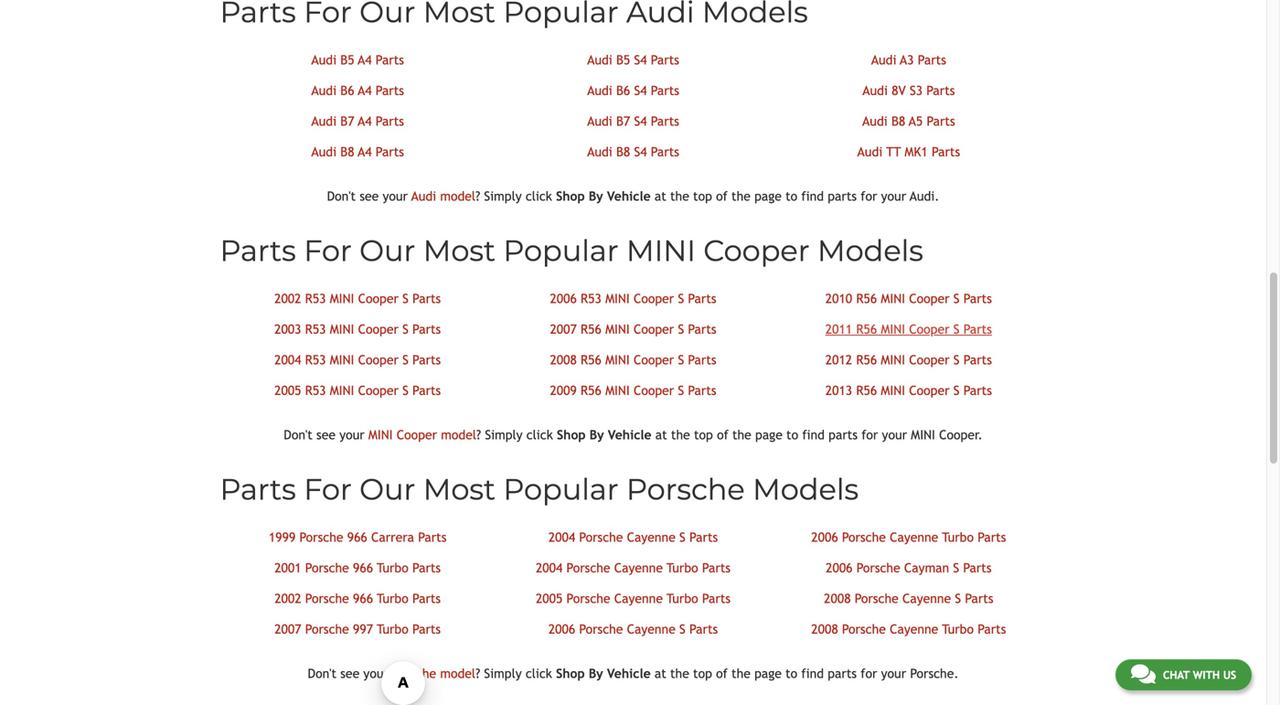 Task type: locate. For each thing, give the bounding box(es) containing it.
b5 up audi b6 a4 parts
[[341, 53, 355, 67]]

2004 for 2004 porsche cayenne s parts
[[549, 530, 576, 545]]

b8
[[892, 114, 906, 129], [341, 145, 355, 159], [617, 145, 631, 159]]

1999 porsche 966 carrera parts
[[269, 530, 447, 545]]

mini for 2012 r56 mini cooper s parts
[[882, 353, 906, 367]]

0 vertical spatial 2004
[[275, 353, 301, 367]]

turbo right 997
[[377, 622, 409, 637]]

audi b6 a4 parts link
[[311, 83, 404, 98]]

2 vertical spatial vehicle
[[607, 667, 651, 681]]

see down 2007 porsche 997 turbo parts link
[[341, 667, 360, 681]]

porsche right 2001
[[305, 561, 349, 576]]

2004 r53 mini cooper s parts link
[[275, 353, 441, 367]]

see
[[360, 189, 379, 204], [317, 428, 336, 442], [341, 667, 360, 681]]

s for 2008 r56 mini cooper s parts
[[678, 353, 685, 367]]

2004 for 2004 porsche cayenne turbo parts
[[536, 561, 563, 576]]

2002 r53 mini cooper s parts link
[[275, 291, 441, 306]]

audi for audi tt mk1 parts
[[858, 145, 883, 159]]

s4
[[635, 53, 647, 67], [635, 83, 647, 98], [635, 114, 647, 129], [635, 145, 647, 159]]

parts for our most popular mini cooper models
[[220, 233, 924, 269]]

see for don't see your mini cooper model ? simply click shop by vehicle at the top of the page to find parts for your mini cooper.
[[317, 428, 336, 442]]

1 vertical spatial 2007
[[275, 622, 302, 637]]

parts
[[828, 189, 857, 204], [829, 428, 858, 442], [828, 667, 857, 681]]

0 vertical spatial find
[[802, 189, 824, 204]]

1 vertical spatial 2005
[[536, 592, 563, 606]]

porsche up 2007 porsche 997 turbo parts link
[[305, 592, 349, 606]]

chat with us link
[[1116, 660, 1253, 691]]

cayenne down 2008 porsche cayenne s parts link
[[890, 622, 939, 637]]

2006 down 2006 porsche cayenne turbo parts link
[[826, 561, 853, 576]]

1 vertical spatial 2004
[[549, 530, 576, 545]]

2006 r53 mini cooper s parts
[[550, 291, 717, 306]]

1 s4 from the top
[[635, 53, 647, 67]]

4 s4 from the top
[[635, 145, 647, 159]]

0 vertical spatial shop
[[556, 189, 585, 204]]

2 vertical spatial page
[[755, 667, 782, 681]]

cayenne down 2005 porsche cayenne turbo parts
[[627, 622, 676, 637]]

3 s4 from the top
[[635, 114, 647, 129]]

b5 up the audi b6 s4 parts
[[617, 53, 631, 67]]

top for at the top of the page to find parts for your audi.
[[694, 189, 713, 204]]

our
[[360, 233, 416, 269], [360, 472, 416, 507]]

2004
[[275, 353, 301, 367], [549, 530, 576, 545], [536, 561, 563, 576]]

porsche down 2008 porsche cayenne s parts link
[[843, 622, 887, 637]]

b6 up the audi b7 a4 parts link
[[341, 83, 355, 98]]

porsche for 2006 porsche cayenne s parts
[[580, 622, 623, 637]]

s4 down audi b7 s4 parts link
[[635, 145, 647, 159]]

parts down 2008 porsche cayenne turbo parts on the bottom of page
[[828, 667, 857, 681]]

of for at the top of the page to find parts for your audi.
[[717, 189, 728, 204]]

your left audi.
[[882, 189, 907, 204]]

cayenne up 2006 porsche cayman s parts
[[890, 530, 939, 545]]

0 vertical spatial to
[[786, 189, 798, 204]]

comments image
[[1132, 663, 1156, 685]]

2 b7 from the left
[[617, 114, 631, 129]]

0 vertical spatial parts
[[828, 189, 857, 204]]

2 vertical spatial at
[[655, 667, 667, 681]]

s up 2007 r56 mini cooper s parts link
[[678, 291, 685, 306]]

turbo up porsche.
[[943, 622, 974, 637]]

shop up parts for our most popular mini cooper models
[[556, 189, 585, 204]]

1 horizontal spatial 2007
[[550, 322, 577, 337]]

0 vertical spatial 2005
[[275, 383, 301, 398]]

of
[[717, 189, 728, 204], [717, 428, 729, 442], [717, 667, 728, 681]]

mini down 2008 r56 mini cooper s parts link
[[606, 383, 630, 398]]

audi b8 s4 parts link
[[587, 145, 680, 159]]

mini down 2012 r56 mini cooper s parts link at the right bottom
[[882, 383, 906, 398]]

0 vertical spatial of
[[717, 189, 728, 204]]

1 for from the top
[[304, 233, 352, 269]]

for left audi.
[[861, 189, 878, 204]]

find
[[802, 189, 824, 204], [803, 428, 825, 442], [802, 667, 824, 681]]

2 b6 from the left
[[617, 83, 631, 98]]

porsche up 2006 porsche cayman s parts
[[843, 530, 887, 545]]

s up the 2011 r56 mini cooper s parts
[[954, 291, 960, 306]]

1 horizontal spatial 2005
[[536, 592, 563, 606]]

s for 2011 r56 mini cooper s parts
[[954, 322, 960, 337]]

1 most from the top
[[423, 233, 496, 269]]

for
[[861, 189, 878, 204], [862, 428, 879, 442], [861, 667, 878, 681]]

audi b7 a4 parts link
[[311, 114, 404, 129]]

see down 2005 r53 mini cooper s parts
[[317, 428, 336, 442]]

porsche for 2004 porsche cayenne turbo parts
[[567, 561, 611, 576]]

1 b5 from the left
[[341, 53, 355, 67]]

model for audi model
[[440, 189, 476, 204]]

mini for 2009 r56 mini cooper s parts
[[606, 383, 630, 398]]

s down 2005 porsche cayenne turbo parts
[[680, 622, 686, 637]]

turbo for 2008 porsche cayenne turbo parts
[[943, 622, 974, 637]]

r56 for 2011
[[857, 322, 878, 337]]

don't see your porsche model ? simply click shop by vehicle at the top of the page to find parts for your porsche.
[[308, 667, 959, 681]]

b8 for a5
[[892, 114, 906, 129]]

1 vertical spatial our
[[360, 472, 416, 507]]

1 popular from the top
[[504, 233, 619, 269]]

simply right audi model 'link'
[[484, 189, 522, 204]]

cooper for 2005 r53 mini cooper s parts
[[358, 383, 399, 398]]

to for audi.
[[786, 189, 798, 204]]

1 vertical spatial popular
[[504, 472, 619, 507]]

b7 for a4
[[341, 114, 355, 129]]

2012
[[826, 353, 853, 367]]

porsche up 2004 porsche cayenne turbo parts "link"
[[580, 530, 623, 545]]

1 horizontal spatial b5
[[617, 53, 631, 67]]

2 vertical spatial model
[[440, 667, 476, 681]]

parts
[[376, 53, 404, 67], [651, 53, 680, 67], [918, 53, 947, 67], [376, 83, 404, 98], [651, 83, 680, 98], [927, 83, 956, 98], [376, 114, 404, 129], [651, 114, 680, 129], [927, 114, 956, 129], [376, 145, 404, 159], [651, 145, 680, 159], [932, 145, 961, 159], [220, 233, 296, 269], [413, 291, 441, 306], [688, 291, 717, 306], [964, 291, 993, 306], [413, 322, 441, 337], [688, 322, 717, 337], [964, 322, 993, 337], [413, 353, 441, 367], [688, 353, 717, 367], [964, 353, 993, 367], [413, 383, 441, 398], [688, 383, 717, 398], [964, 383, 993, 398], [220, 472, 296, 507], [418, 530, 447, 545], [690, 530, 718, 545], [978, 530, 1007, 545], [413, 561, 441, 576], [703, 561, 731, 576], [964, 561, 992, 576], [413, 592, 441, 606], [703, 592, 731, 606], [966, 592, 994, 606], [413, 622, 441, 637], [690, 622, 718, 637], [978, 622, 1007, 637]]

0 vertical spatial model
[[440, 189, 476, 204]]

1 a4 from the top
[[358, 53, 372, 67]]

tt
[[887, 145, 902, 159]]

1 vertical spatial ?
[[477, 428, 481, 442]]

2 2002 from the top
[[275, 592, 302, 606]]

cayman
[[905, 561, 950, 576]]

0 vertical spatial by
[[589, 189, 604, 204]]

1 ? from the top
[[476, 189, 481, 204]]

2 vertical spatial top
[[694, 667, 713, 681]]

2 vertical spatial by
[[589, 667, 604, 681]]

r56 down 2007 r56 mini cooper s parts link
[[581, 353, 602, 367]]

our up 2002 r53 mini cooper s parts
[[360, 233, 416, 269]]

1 vertical spatial see
[[317, 428, 336, 442]]

0 vertical spatial ?
[[476, 189, 481, 204]]

porsche down 2005 porsche cayenne turbo parts
[[580, 622, 623, 637]]

turbo for 2006 porsche cayenne turbo parts
[[943, 530, 974, 545]]

r53 up 2003 r53 mini cooper s parts link
[[305, 291, 326, 306]]

cooper for 2012 r56 mini cooper s parts
[[910, 353, 950, 367]]

3 ? from the top
[[476, 667, 481, 681]]

0 horizontal spatial 2007
[[275, 622, 302, 637]]

1 vertical spatial 2008
[[825, 592, 851, 606]]

2008 down 2006 porsche cayman s parts
[[825, 592, 851, 606]]

0 horizontal spatial b8
[[341, 145, 355, 159]]

models
[[818, 233, 924, 269], [753, 472, 859, 507]]

2 vertical spatial don't
[[308, 667, 337, 681]]

by down audi b8 s4 parts link
[[589, 189, 604, 204]]

porsche for 2004 porsche cayenne s parts
[[580, 530, 623, 545]]

2 popular from the top
[[504, 472, 619, 507]]

2007
[[550, 322, 577, 337], [275, 622, 302, 637]]

by down 2009 r56 mini cooper s parts
[[590, 428, 604, 442]]

0 vertical spatial 966
[[347, 530, 368, 545]]

mini for 2007 r56 mini cooper s parts
[[606, 322, 630, 337]]

b8 down audi b7 s4 parts link
[[617, 145, 631, 159]]

1 vertical spatial 966
[[353, 561, 373, 576]]

1 vertical spatial model
[[441, 428, 477, 442]]

cayenne for 2008 porsche cayenne turbo parts
[[890, 622, 939, 637]]

2008 r56 mini cooper s parts
[[550, 353, 717, 367]]

1 vertical spatial for
[[304, 472, 352, 507]]

by down 2006 porsche cayenne s parts
[[589, 667, 604, 681]]

3 top from the top
[[694, 667, 713, 681]]

2006
[[550, 291, 577, 306], [812, 530, 839, 545], [826, 561, 853, 576], [549, 622, 576, 637]]

most down mini cooper model 'link'
[[423, 472, 496, 507]]

0 vertical spatial popular
[[504, 233, 619, 269]]

your left porsche.
[[882, 667, 907, 681]]

porsche.
[[911, 667, 959, 681]]

porsche for 2005 porsche cayenne turbo parts
[[567, 592, 611, 606]]

2 horizontal spatial b8
[[892, 114, 906, 129]]

s4 up the audi b6 s4 parts
[[635, 53, 647, 67]]

don't down audi b8 a4 parts link
[[327, 189, 356, 204]]

simply for audi model
[[484, 189, 522, 204]]

2009 r56 mini cooper s parts
[[550, 383, 717, 398]]

0 vertical spatial click
[[526, 189, 553, 204]]

at
[[655, 189, 667, 204], [656, 428, 668, 442], [655, 667, 667, 681]]

2 vertical spatial for
[[861, 667, 878, 681]]

2007 for 2007 porsche 997 turbo parts
[[275, 622, 302, 637]]

most for mini
[[423, 233, 496, 269]]

3 a4 from the top
[[358, 114, 372, 129]]

0 vertical spatial for
[[861, 189, 878, 204]]

1 vertical spatial don't
[[284, 428, 313, 442]]

2 vertical spatial 2008
[[812, 622, 839, 637]]

r56 right '2011'
[[857, 322, 878, 337]]

2 vertical spatial shop
[[556, 667, 585, 681]]

1 our from the top
[[360, 233, 416, 269]]

for for porsche.
[[861, 667, 878, 681]]

by
[[589, 189, 604, 204], [590, 428, 604, 442], [589, 667, 604, 681]]

s for 2010 r56 mini cooper s parts
[[954, 291, 960, 306]]

audi a3 parts link
[[872, 53, 947, 67]]

2005
[[275, 383, 301, 398], [536, 592, 563, 606]]

2 vertical spatial ?
[[476, 667, 481, 681]]

0 vertical spatial for
[[304, 233, 352, 269]]

2008
[[550, 353, 577, 367], [825, 592, 851, 606], [812, 622, 839, 637]]

966 up 997
[[353, 592, 373, 606]]

s for 2006 r53 mini cooper s parts
[[678, 291, 685, 306]]

audi 8v s3 parts link
[[863, 83, 956, 98]]

page
[[755, 189, 782, 204], [756, 428, 783, 442], [755, 667, 782, 681]]

2 top from the top
[[694, 428, 714, 442]]

0 vertical spatial don't
[[327, 189, 356, 204]]

0 horizontal spatial 2005
[[275, 383, 301, 398]]

0 horizontal spatial b5
[[341, 53, 355, 67]]

2 vertical spatial of
[[717, 667, 728, 681]]

top for at the top of the page to find parts for your porsche.
[[694, 667, 713, 681]]

vehicle for at the top of the page to find parts for your porsche.
[[607, 667, 651, 681]]

2 a4 from the top
[[358, 83, 372, 98]]

popular up 2004 porsche cayenne s parts link
[[504, 472, 619, 507]]

most down audi model 'link'
[[423, 233, 496, 269]]

1 vertical spatial 2002
[[275, 592, 302, 606]]

mini for 2011 r56 mini cooper s parts
[[882, 322, 906, 337]]

cayenne down cayman
[[903, 592, 952, 606]]

simply up parts for our most popular porsche models
[[485, 428, 523, 442]]

s4 up audi b8 s4 parts link
[[635, 114, 647, 129]]

for for parts for our most popular mini cooper models
[[304, 233, 352, 269]]

1 horizontal spatial b6
[[617, 83, 631, 98]]

a4 for b6
[[358, 83, 372, 98]]

mini up 2007 r56 mini cooper s parts link
[[606, 291, 630, 306]]

r56 right 2010
[[857, 291, 878, 306]]

b8 for s4
[[617, 145, 631, 159]]

r53 for 2004
[[305, 353, 326, 367]]

2 vertical spatial 2004
[[536, 561, 563, 576]]

r56 right '2009'
[[581, 383, 602, 398]]

mini down 2003 r53 mini cooper s parts link
[[330, 353, 354, 367]]

2005 down 2004 porsche cayenne turbo parts
[[536, 592, 563, 606]]

b8 left "a5"
[[892, 114, 906, 129]]

0 vertical spatial top
[[694, 189, 713, 204]]

r56 for 2007
[[581, 322, 602, 337]]

a4 up the audi b7 a4 parts link
[[358, 83, 372, 98]]

a4 up audi b6 a4 parts
[[358, 53, 372, 67]]

2012 r56 mini cooper s parts
[[826, 353, 993, 367]]

cooper
[[704, 233, 810, 269], [358, 291, 399, 306], [634, 291, 675, 306], [910, 291, 950, 306], [358, 322, 399, 337], [634, 322, 675, 337], [910, 322, 950, 337], [358, 353, 399, 367], [634, 353, 675, 367], [910, 353, 950, 367], [358, 383, 399, 398], [634, 383, 675, 398], [910, 383, 950, 398], [397, 428, 437, 442]]

1 vertical spatial for
[[862, 428, 879, 442]]

0 vertical spatial models
[[818, 233, 924, 269]]

2002
[[275, 291, 301, 306], [275, 592, 302, 606]]

1 vertical spatial top
[[694, 428, 714, 442]]

your down 2013 r56 mini cooper s parts
[[883, 428, 908, 442]]

porsche down 2007 porsche 997 turbo parts
[[393, 667, 437, 681]]

r56 right 2013
[[857, 383, 878, 398]]

1 horizontal spatial b8
[[617, 145, 631, 159]]

for
[[304, 233, 352, 269], [304, 472, 352, 507]]

to for porsche.
[[786, 667, 798, 681]]

2 vertical spatial see
[[341, 667, 360, 681]]

mini up 2011 r56 mini cooper s parts link at the right
[[882, 291, 906, 306]]

0 vertical spatial 2008
[[550, 353, 577, 367]]

2 vertical spatial parts
[[828, 667, 857, 681]]

1 vertical spatial models
[[753, 472, 859, 507]]

0 vertical spatial page
[[755, 189, 782, 204]]

b8 for a4
[[341, 145, 355, 159]]

2 vertical spatial simply
[[484, 667, 522, 681]]

audi b7 s4 parts
[[587, 114, 680, 129]]

see down audi b8 a4 parts link
[[360, 189, 379, 204]]

s down 2003 r53 mini cooper s parts link
[[403, 353, 409, 367]]

2005 for 2005 r53 mini cooper s parts
[[275, 383, 301, 398]]

b8 down the audi b7 a4 parts link
[[341, 145, 355, 159]]

r53 down parts for our most popular mini cooper models
[[581, 291, 602, 306]]

mk1
[[905, 145, 928, 159]]

popular for porsche
[[504, 472, 619, 507]]

porsche for 2008 porsche cayenne turbo parts
[[843, 622, 887, 637]]

2006 porsche cayenne s parts
[[549, 622, 718, 637]]

for up 1999 porsche 966 carrera parts link
[[304, 472, 352, 507]]

2 b5 from the left
[[617, 53, 631, 67]]

2006 for 2006 porsche cayenne s parts
[[549, 622, 576, 637]]

a4
[[358, 53, 372, 67], [358, 83, 372, 98], [358, 114, 372, 129], [358, 145, 372, 159]]

don't
[[327, 189, 356, 204], [284, 428, 313, 442], [308, 667, 337, 681]]

2005 porsche cayenne turbo parts link
[[536, 592, 731, 606]]

0 vertical spatial our
[[360, 233, 416, 269]]

2 most from the top
[[423, 472, 496, 507]]

s down "2006 r53 mini cooper s parts" link
[[678, 322, 685, 337]]

cooper for 2007 r56 mini cooper s parts
[[634, 322, 675, 337]]

mini for 2013 r56 mini cooper s parts
[[882, 383, 906, 398]]

2 vertical spatial 966
[[353, 592, 373, 606]]

s down 2008 r56 mini cooper s parts link
[[678, 383, 685, 398]]

2008 porsche cayenne s parts
[[825, 592, 994, 606]]

0 vertical spatial 2002
[[275, 291, 301, 306]]

porsche up 2004 porsche cayenne s parts link
[[627, 472, 746, 507]]

1 b6 from the left
[[341, 83, 355, 98]]

for down 2013 r56 mini cooper s parts
[[862, 428, 879, 442]]

turbo
[[943, 530, 974, 545], [377, 561, 409, 576], [667, 561, 699, 576], [377, 592, 409, 606], [667, 592, 699, 606], [377, 622, 409, 637], [943, 622, 974, 637]]

s up the 2013 r56 mini cooper s parts link
[[954, 353, 960, 367]]

2002 up 2003
[[275, 291, 301, 306]]

1 b7 from the left
[[341, 114, 355, 129]]

s down 2007 r56 mini cooper s parts link
[[678, 353, 685, 367]]

1 vertical spatial of
[[717, 428, 729, 442]]

0 vertical spatial simply
[[484, 189, 522, 204]]

cooper.
[[940, 428, 983, 442]]

porsche for 2007 porsche 997 turbo parts
[[305, 622, 349, 637]]

966 for 2001
[[353, 561, 373, 576]]

1 vertical spatial most
[[423, 472, 496, 507]]

2004 porsche cayenne turbo parts
[[536, 561, 731, 576]]

turbo for 2004 porsche cayenne turbo parts
[[667, 561, 699, 576]]

0 vertical spatial see
[[360, 189, 379, 204]]

2002 for 2002 r53 mini cooper s parts
[[275, 291, 301, 306]]

turbo down carrera
[[377, 561, 409, 576]]

s up cooper.
[[954, 383, 960, 398]]

s for 2012 r56 mini cooper s parts
[[954, 353, 960, 367]]

s
[[403, 291, 409, 306], [678, 291, 685, 306], [954, 291, 960, 306], [403, 322, 409, 337], [678, 322, 685, 337], [954, 322, 960, 337], [403, 353, 409, 367], [678, 353, 685, 367], [954, 353, 960, 367], [403, 383, 409, 398], [678, 383, 685, 398], [954, 383, 960, 398], [680, 530, 686, 545], [954, 561, 960, 576], [956, 592, 962, 606], [680, 622, 686, 637]]

0 vertical spatial at
[[655, 189, 667, 204]]

2006 down parts for our most popular mini cooper models
[[550, 291, 577, 306]]

1 top from the top
[[694, 189, 713, 204]]

s for 2013 r56 mini cooper s parts
[[954, 383, 960, 398]]

s4 down 'audi b5 s4 parts'
[[635, 83, 647, 98]]

b7
[[341, 114, 355, 129], [617, 114, 631, 129]]

a4 up audi b8 a4 parts
[[358, 114, 372, 129]]

r56 up 2008 r56 mini cooper s parts link
[[581, 322, 602, 337]]

b7 up audi b8 s4 parts link
[[617, 114, 631, 129]]

1 vertical spatial at
[[656, 428, 668, 442]]

turbo for 2002 porsche 966 turbo parts
[[377, 592, 409, 606]]

most
[[423, 233, 496, 269], [423, 472, 496, 507]]

2 for from the top
[[304, 472, 352, 507]]

mini left cooper.
[[912, 428, 936, 442]]

your
[[383, 189, 408, 204], [882, 189, 907, 204], [340, 428, 365, 442], [883, 428, 908, 442], [364, 667, 389, 681], [882, 667, 907, 681]]

r53 down 2004 r53 mini cooper s parts
[[305, 383, 326, 398]]

2 s4 from the top
[[635, 83, 647, 98]]

mini down 2002 r53 mini cooper s parts
[[330, 322, 354, 337]]

to
[[786, 189, 798, 204], [787, 428, 799, 442], [786, 667, 798, 681]]

2007 down 2001
[[275, 622, 302, 637]]

by for at the top of the page to find parts for your audi.
[[589, 189, 604, 204]]

see for don't see your porsche model ? simply click shop by vehicle at the top of the page to find parts for your porsche.
[[341, 667, 360, 681]]

b5 for a4
[[341, 53, 355, 67]]

b6
[[341, 83, 355, 98], [617, 83, 631, 98]]

2 vertical spatial to
[[786, 667, 798, 681]]

0 vertical spatial 2007
[[550, 322, 577, 337]]

4 a4 from the top
[[358, 145, 372, 159]]

s down 2010 r56 mini cooper s parts link
[[954, 322, 960, 337]]

shop down 2006 porsche cayenne s parts link
[[556, 667, 585, 681]]

cooper for 2006 r53 mini cooper s parts
[[634, 291, 675, 306]]

1 horizontal spatial b7
[[617, 114, 631, 129]]

cayenne down 2004 porsche cayenne s parts link
[[615, 561, 663, 576]]

0 horizontal spatial b6
[[341, 83, 355, 98]]

966 for 1999
[[347, 530, 368, 545]]

cooper for 2011 r56 mini cooper s parts
[[910, 322, 950, 337]]

0 vertical spatial most
[[423, 233, 496, 269]]

2007 up '2009'
[[550, 322, 577, 337]]

2013 r56 mini cooper s parts
[[826, 383, 993, 398]]

s for 2009 r56 mini cooper s parts
[[678, 383, 685, 398]]

r53 right 2003
[[305, 322, 326, 337]]

mini up 2008 r56 mini cooper s parts link
[[606, 322, 630, 337]]

turbo up 2006 porsche cayenne s parts
[[667, 592, 699, 606]]

cayenne up 2006 porsche cayenne s parts
[[615, 592, 663, 606]]

porsche down 2006 porsche cayman s parts "link"
[[855, 592, 899, 606]]

2011
[[826, 322, 853, 337]]

mini
[[627, 233, 696, 269], [330, 291, 354, 306], [606, 291, 630, 306], [882, 291, 906, 306], [330, 322, 354, 337], [606, 322, 630, 337], [882, 322, 906, 337], [330, 353, 354, 367], [606, 353, 630, 367], [882, 353, 906, 367], [330, 383, 354, 398], [606, 383, 630, 398], [882, 383, 906, 398], [369, 428, 393, 442], [912, 428, 936, 442]]

for up 2002 r53 mini cooper s parts
[[304, 233, 352, 269]]

cayenne for 2008 porsche cayenne s parts
[[903, 592, 952, 606]]

2004 porsche cayenne turbo parts link
[[536, 561, 731, 576]]

0 vertical spatial vehicle
[[607, 189, 651, 204]]

r56
[[857, 291, 878, 306], [581, 322, 602, 337], [857, 322, 878, 337], [581, 353, 602, 367], [857, 353, 878, 367], [581, 383, 602, 398], [857, 383, 878, 398]]

2007 for 2007 r56 mini cooper s parts
[[550, 322, 577, 337]]

1 vertical spatial shop
[[557, 428, 586, 442]]

2 our from the top
[[360, 472, 416, 507]]

at for at the top of the page to find parts for your porsche.
[[655, 667, 667, 681]]

1 vertical spatial page
[[756, 428, 783, 442]]

our up carrera
[[360, 472, 416, 507]]

mini for 2010 r56 mini cooper s parts
[[882, 291, 906, 306]]

turbo down 2004 porsche cayenne s parts link
[[667, 561, 699, 576]]

966 down '1999 porsche 966 carrera parts'
[[353, 561, 373, 576]]

simply
[[484, 189, 522, 204], [485, 428, 523, 442], [484, 667, 522, 681]]

2 vertical spatial find
[[802, 667, 824, 681]]

2013
[[826, 383, 853, 398]]

1 2002 from the top
[[275, 291, 301, 306]]

2 vertical spatial click
[[526, 667, 553, 681]]

don't for don't see your audi model ? simply click shop by vehicle at the top of the page to find parts for your audi.
[[327, 189, 356, 204]]

2009
[[550, 383, 577, 398]]

0 horizontal spatial b7
[[341, 114, 355, 129]]



Task type: describe. For each thing, give the bounding box(es) containing it.
1 vertical spatial simply
[[485, 428, 523, 442]]

audi for audi a3 parts
[[872, 53, 897, 67]]

2006 r53 mini cooper s parts link
[[550, 291, 717, 306]]

1 vertical spatial parts
[[829, 428, 858, 442]]

audi model link
[[412, 189, 476, 204]]

by for at the top of the page to find parts for your porsche.
[[589, 667, 604, 681]]

2004 porsche cayenne s parts
[[549, 530, 718, 545]]

966 for 2002
[[353, 592, 373, 606]]

see for don't see your audi model ? simply click shop by vehicle at the top of the page to find parts for your audi.
[[360, 189, 379, 204]]

audi for audi b8 a5 parts
[[863, 114, 888, 129]]

audi b5 a4 parts
[[311, 53, 404, 67]]

cayenne for 2006 porsche cayenne s parts
[[627, 622, 676, 637]]

shop for at the top of the page to find parts for your audi.
[[556, 189, 585, 204]]

with
[[1194, 669, 1221, 682]]

2006 porsche cayenne turbo parts
[[812, 530, 1007, 545]]

s3
[[910, 83, 923, 98]]

b7 for s4
[[617, 114, 631, 129]]

mini down 2005 r53 mini cooper s parts
[[369, 428, 393, 442]]

don't for don't see your porsche model ? simply click shop by vehicle at the top of the page to find parts for your porsche.
[[308, 667, 337, 681]]

audi b6 a4 parts
[[311, 83, 404, 98]]

2006 porsche cayenne s parts link
[[549, 622, 718, 637]]

2001 porsche 966 turbo parts
[[275, 561, 441, 576]]

cayenne for 2006 porsche cayenne turbo parts
[[890, 530, 939, 545]]

b5 for s4
[[617, 53, 631, 67]]

r56 for 2012
[[857, 353, 878, 367]]

parts for porsche.
[[828, 667, 857, 681]]

2012 r56 mini cooper s parts link
[[826, 353, 993, 367]]

cooper for 2008 r56 mini cooper s parts
[[634, 353, 675, 367]]

cooper for 2004 r53 mini cooper s parts
[[358, 353, 399, 367]]

model for porsche model
[[440, 667, 476, 681]]

audi tt mk1 parts
[[858, 145, 961, 159]]

2002 r53 mini cooper s parts
[[275, 291, 441, 306]]

2006 for 2006 porsche cayman s parts
[[826, 561, 853, 576]]

2008 porsche cayenne turbo parts
[[812, 622, 1007, 637]]

2010
[[826, 291, 853, 306]]

r53 for 2006
[[581, 291, 602, 306]]

a5
[[910, 114, 923, 129]]

s4 for b6
[[635, 83, 647, 98]]

chat with us
[[1164, 669, 1237, 682]]

for for audi.
[[861, 189, 878, 204]]

audi.
[[910, 189, 940, 204]]

2 ? from the top
[[477, 428, 481, 442]]

audi b5 s4 parts
[[587, 53, 680, 67]]

r56 for 2013
[[857, 383, 878, 398]]

audi b8 s4 parts
[[587, 145, 680, 159]]

for for parts for our most popular porsche models
[[304, 472, 352, 507]]

porsche for 2001 porsche 966 turbo parts
[[305, 561, 349, 576]]

r56 for 2010
[[857, 291, 878, 306]]

cooper for 2010 r56 mini cooper s parts
[[910, 291, 950, 306]]

8v
[[892, 83, 907, 98]]

audi 8v s3 parts
[[863, 83, 956, 98]]

porsche for 1999 porsche 966 carrera parts
[[300, 530, 344, 545]]

porsche model link
[[393, 667, 476, 681]]

porsche for 2006 porsche cayman s parts
[[857, 561, 901, 576]]

2005 porsche cayenne turbo parts
[[536, 592, 731, 606]]

2011 r56 mini cooper s parts
[[826, 322, 993, 337]]

2005 r53 mini cooper s parts link
[[275, 383, 441, 398]]

carrera
[[371, 530, 415, 545]]

2007 porsche 997 turbo parts link
[[275, 622, 441, 637]]

2009 r56 mini cooper s parts link
[[550, 383, 717, 398]]

audi b5 a4 parts link
[[311, 53, 404, 67]]

of for at the top of the page to find parts for your porsche.
[[717, 667, 728, 681]]

mini up "2006 r53 mini cooper s parts" link
[[627, 233, 696, 269]]

2008 r56 mini cooper s parts link
[[550, 353, 717, 367]]

2002 for 2002 porsche 966 turbo parts
[[275, 592, 302, 606]]

us
[[1224, 669, 1237, 682]]

audi for audi b5 s4 parts
[[587, 53, 613, 67]]

2008 porsche cayenne s parts link
[[825, 592, 994, 606]]

audi b8 a4 parts link
[[311, 145, 404, 159]]

audi b6 s4 parts link
[[587, 83, 680, 98]]

cayenne for 2004 porsche cayenne s parts
[[627, 530, 676, 545]]

at for at the top of the page to find parts for your audi.
[[655, 189, 667, 204]]

s up 2004 porsche cayenne turbo parts "link"
[[680, 530, 686, 545]]

2006 for 2006 porsche cayenne turbo parts
[[812, 530, 839, 545]]

audi b7 a4 parts
[[311, 114, 404, 129]]

2008 for 2008 porsche cayenne turbo parts
[[812, 622, 839, 637]]

2001 porsche 966 turbo parts link
[[275, 561, 441, 576]]

audi for audi b7 a4 parts
[[311, 114, 337, 129]]

2008 porsche cayenne turbo parts link
[[812, 622, 1007, 637]]

2004 for 2004 r53 mini cooper s parts
[[275, 353, 301, 367]]

1 vertical spatial vehicle
[[608, 428, 652, 442]]

audi b5 s4 parts link
[[587, 53, 680, 67]]

2004 porsche cayenne s parts link
[[549, 530, 718, 545]]

audi b7 s4 parts link
[[587, 114, 680, 129]]

porsche for 2006 porsche cayenne turbo parts
[[843, 530, 887, 545]]

r53 for 2005
[[305, 383, 326, 398]]

vehicle for at the top of the page to find parts for your audi.
[[607, 189, 651, 204]]

? for porsche model
[[476, 667, 481, 681]]

b6 for s4
[[617, 83, 631, 98]]

s right cayman
[[954, 561, 960, 576]]

2011 r56 mini cooper s parts link
[[826, 322, 993, 337]]

our for parts for our most popular porsche models
[[360, 472, 416, 507]]

r56 for 2009
[[581, 383, 602, 398]]

s for 2007 r56 mini cooper s parts
[[678, 322, 685, 337]]

mini for 2003 r53 mini cooper s parts
[[330, 322, 354, 337]]

a4 for b5
[[358, 53, 372, 67]]

2006 porsche cayenne turbo parts link
[[812, 530, 1007, 545]]

s for 2005 r53 mini cooper s parts
[[403, 383, 409, 398]]

click for audi model
[[526, 189, 553, 204]]

s4 for b8
[[635, 145, 647, 159]]

don't for don't see your mini cooper model ? simply click shop by vehicle at the top of the page to find parts for your mini cooper.
[[284, 428, 313, 442]]

2006 for 2006 r53 mini cooper s parts
[[550, 291, 577, 306]]

cooper for 2009 r56 mini cooper s parts
[[634, 383, 675, 398]]

2008 for 2008 r56 mini cooper s parts
[[550, 353, 577, 367]]

1999
[[269, 530, 296, 545]]

2003 r53 mini cooper s parts
[[275, 322, 441, 337]]

audi a3 parts
[[872, 53, 947, 67]]

2010 r56 mini cooper s parts link
[[826, 291, 993, 306]]

audi for audi b8 s4 parts
[[587, 145, 613, 159]]

2004 r53 mini cooper s parts
[[275, 353, 441, 367]]

page for at the top of the page to find parts for your porsche.
[[755, 667, 782, 681]]

r53 for 2003
[[305, 322, 326, 337]]

mini for 2008 r56 mini cooper s parts
[[606, 353, 630, 367]]

audi for audi 8v s3 parts
[[863, 83, 888, 98]]

2010 r56 mini cooper s parts
[[826, 291, 993, 306]]

page for at the top of the page to find parts for your audi.
[[755, 189, 782, 204]]

a3
[[901, 53, 915, 67]]

1 vertical spatial to
[[787, 428, 799, 442]]

997
[[353, 622, 373, 637]]

1 vertical spatial click
[[527, 428, 553, 442]]

r56 for 2008
[[581, 353, 602, 367]]

1 vertical spatial by
[[590, 428, 604, 442]]

2013 r56 mini cooper s parts link
[[826, 383, 993, 398]]

your down 2005 r53 mini cooper s parts link
[[340, 428, 365, 442]]

2006 porsche cayman s parts link
[[826, 561, 992, 576]]

turbo for 2007 porsche 997 turbo parts
[[377, 622, 409, 637]]

mini for 2002 r53 mini cooper s parts
[[330, 291, 354, 306]]

mini cooper model link
[[369, 428, 477, 442]]

turbo for 2005 porsche cayenne turbo parts
[[667, 592, 699, 606]]

2002 porsche 966 turbo parts link
[[275, 592, 441, 606]]

audi b8 a5 parts
[[863, 114, 956, 129]]

audi tt mk1 parts link
[[858, 145, 961, 159]]

simply for porsche model
[[484, 667, 522, 681]]

parts for our most popular porsche models
[[220, 472, 859, 507]]

your left audi model 'link'
[[383, 189, 408, 204]]

a4 for b8
[[358, 145, 372, 159]]

your down 997
[[364, 667, 389, 681]]

2003 r53 mini cooper s parts link
[[275, 322, 441, 337]]

cayenne for 2005 porsche cayenne turbo parts
[[615, 592, 663, 606]]

parts for audi.
[[828, 189, 857, 204]]

2002 porsche 966 turbo parts
[[275, 592, 441, 606]]

cooper for 2003 r53 mini cooper s parts
[[358, 322, 399, 337]]

audi b8 a5 parts link
[[863, 114, 956, 129]]

don't see your audi model ? simply click shop by vehicle at the top of the page to find parts for your audi.
[[327, 189, 940, 204]]

2005 for 2005 porsche cayenne turbo parts
[[536, 592, 563, 606]]

2006 porsche cayman s parts
[[826, 561, 992, 576]]

our for parts for our most popular mini cooper models
[[360, 233, 416, 269]]

1 vertical spatial find
[[803, 428, 825, 442]]

cooper for 2002 r53 mini cooper s parts
[[358, 291, 399, 306]]

audi for audi b5 a4 parts
[[311, 53, 337, 67]]

1999 porsche 966 carrera parts link
[[269, 530, 447, 545]]

2008 for 2008 porsche cayenne s parts
[[825, 592, 851, 606]]

2003
[[275, 322, 301, 337]]

2007 porsche 997 turbo parts
[[275, 622, 441, 637]]

s up 2008 porsche cayenne turbo parts link
[[956, 592, 962, 606]]

chat
[[1164, 669, 1191, 682]]

2001
[[275, 561, 302, 576]]

audi for audi b8 a4 parts
[[311, 145, 337, 159]]

s4 for b7
[[635, 114, 647, 129]]

2005 r53 mini cooper s parts
[[275, 383, 441, 398]]

mini for 2004 r53 mini cooper s parts
[[330, 353, 354, 367]]

click for porsche model
[[526, 667, 553, 681]]

s for 2004 r53 mini cooper s parts
[[403, 353, 409, 367]]

2007 r56 mini cooper s parts link
[[550, 322, 717, 337]]

don't see your mini cooper model ? simply click shop by vehicle at the top of the page to find parts for your mini cooper.
[[284, 428, 983, 442]]

2007 r56 mini cooper s parts
[[550, 322, 717, 337]]



Task type: vqa. For each thing, say whether or not it's contained in the screenshot.


